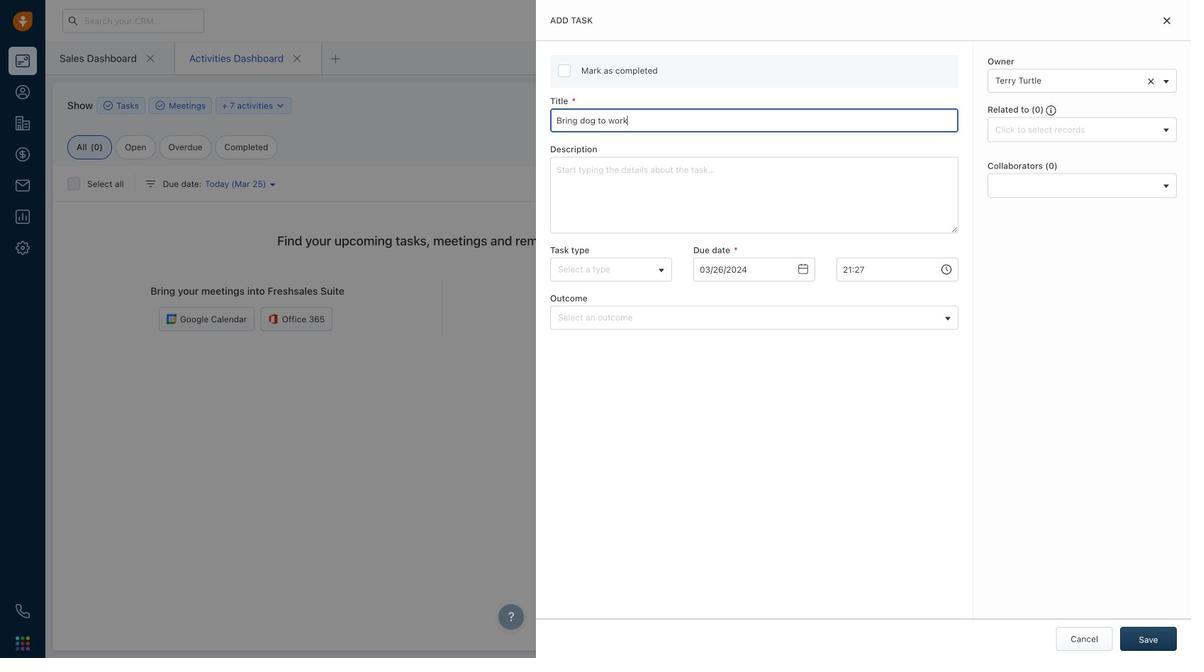 Task type: vqa. For each thing, say whether or not it's contained in the screenshot.
1st row group
no



Task type: locate. For each thing, give the bounding box(es) containing it.
tab panel
[[536, 0, 1192, 659]]

freshworks switcher image
[[16, 637, 30, 651]]

None search field
[[992, 178, 1159, 193]]

down image
[[275, 101, 285, 111]]

-- text field
[[694, 258, 816, 282]]

Click to select records search field
[[992, 122, 1159, 137]]

Search your CRM... text field
[[62, 9, 204, 33]]

phone image
[[16, 605, 30, 619]]

None text field
[[837, 258, 959, 282]]

dialog
[[536, 0, 1192, 659]]

Start typing the details about the task… text field
[[550, 157, 959, 234]]



Task type: describe. For each thing, give the bounding box(es) containing it.
Enter title of task text field
[[550, 109, 959, 133]]

close image
[[1164, 17, 1171, 25]]

phone element
[[9, 598, 37, 626]]



